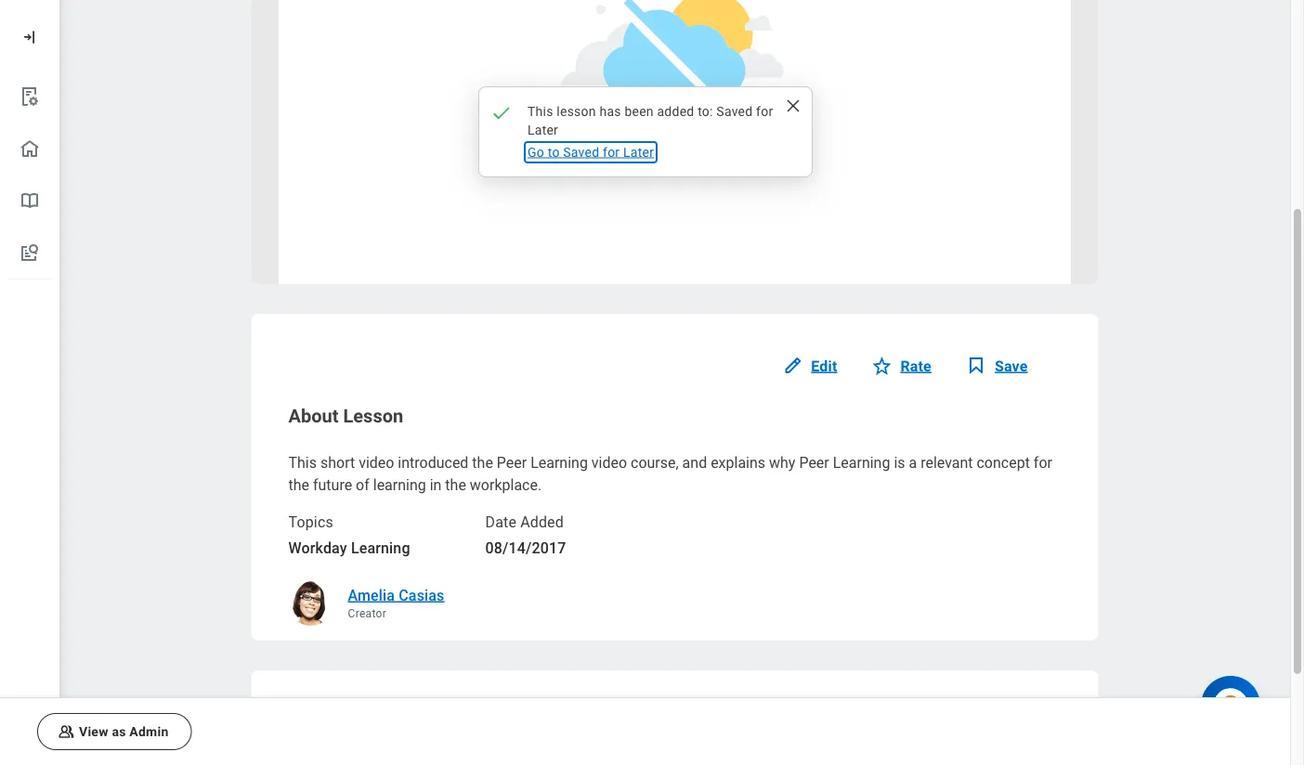 Task type: vqa. For each thing, say whether or not it's contained in the screenshot.
link image
no



Task type: locate. For each thing, give the bounding box(es) containing it.
0 vertical spatial for
[[756, 104, 773, 119]]

this lesson has been added to: saved for later dialog
[[478, 87, 813, 178]]

the up workplace.
[[472, 454, 493, 472]]

this left lesson
[[528, 104, 553, 119]]

this left short
[[288, 454, 317, 472]]

1 horizontal spatial learning
[[531, 454, 588, 472]]

workday
[[288, 540, 347, 557]]

explains
[[711, 454, 766, 472]]

08/14/2017
[[485, 540, 566, 557]]

for left x image
[[756, 104, 773, 119]]

for right concept
[[1034, 454, 1053, 472]]

2 video from the left
[[592, 454, 627, 472]]

occurred.
[[705, 122, 770, 140]]

this inside this lesson has been added to: saved for later go to saved for later
[[528, 104, 553, 119]]

peer
[[497, 454, 527, 472], [799, 454, 829, 472]]

video left course,
[[592, 454, 627, 472]]

transformation import image
[[20, 28, 39, 46]]

why
[[769, 454, 796, 472]]

0 horizontal spatial learning
[[351, 540, 410, 557]]

a
[[909, 454, 917, 472]]

this for this lesson has been added to: saved for later go to saved for later
[[528, 104, 553, 119]]

1 peer from the left
[[497, 454, 527, 472]]

1 horizontal spatial this
[[528, 104, 553, 119]]

saved
[[717, 104, 753, 119], [563, 145, 600, 160]]

an unknown error occurred.
[[580, 122, 770, 140]]

later up go
[[528, 123, 558, 138]]

1 horizontal spatial peer
[[799, 454, 829, 472]]

the right in at the bottom of page
[[445, 476, 466, 494]]

0 vertical spatial this
[[528, 104, 553, 119]]

this inside this short video introduced the peer learning video course, and explains why peer learning is a relevant concept for the future of learning in the workplace.
[[288, 454, 317, 472]]

2 horizontal spatial the
[[472, 454, 493, 472]]

learning
[[531, 454, 588, 472], [833, 454, 890, 472], [351, 540, 410, 557]]

saved up occurred. on the top of page
[[717, 104, 753, 119]]

learning
[[373, 476, 426, 494]]

this
[[528, 104, 553, 119], [288, 454, 317, 472]]

0 horizontal spatial later
[[528, 123, 558, 138]]

the
[[472, 454, 493, 472], [288, 476, 309, 494], [445, 476, 466, 494]]

and
[[682, 454, 707, 472]]

creator
[[348, 608, 387, 621]]

0 horizontal spatial for
[[603, 145, 620, 160]]

topics workday learning
[[288, 514, 410, 557]]

1 vertical spatial this
[[288, 454, 317, 472]]

about lesson
[[288, 405, 403, 427]]

0 horizontal spatial peer
[[497, 454, 527, 472]]

report parameter image
[[19, 85, 41, 108]]

save button
[[965, 344, 1039, 389]]

list
[[0, 71, 59, 280]]

as
[[112, 724, 126, 740]]

video
[[359, 454, 394, 472], [592, 454, 627, 472]]

is
[[894, 454, 905, 472]]

date
[[485, 514, 517, 531]]

star image
[[871, 355, 893, 377]]

0 horizontal spatial this
[[288, 454, 317, 472]]

1 horizontal spatial for
[[756, 104, 773, 119]]

1 vertical spatial later
[[623, 145, 654, 160]]

later down unknown
[[623, 145, 654, 160]]

future
[[313, 476, 352, 494]]

1 video from the left
[[359, 454, 394, 472]]

0 horizontal spatial video
[[359, 454, 394, 472]]

peer up workplace.
[[497, 454, 527, 472]]

2 peer from the left
[[799, 454, 829, 472]]

has
[[600, 104, 621, 119]]

course,
[[631, 454, 679, 472]]

2 horizontal spatial for
[[1034, 454, 1053, 472]]

media classroom image
[[57, 723, 75, 741]]

learning up workplace.
[[531, 454, 588, 472]]

saved down an
[[563, 145, 600, 160]]

lesson
[[343, 405, 403, 427]]

learning left is at the right bottom of page
[[833, 454, 890, 472]]

book open image
[[19, 190, 41, 212]]

view as admin button
[[37, 713, 192, 751]]

media mylearning image
[[965, 355, 987, 377]]

about
[[288, 405, 339, 427]]

go to saved for later link
[[526, 144, 656, 162]]

1 horizontal spatial the
[[445, 476, 466, 494]]

1 vertical spatial saved
[[563, 145, 600, 160]]

video up of at the left of the page
[[359, 454, 394, 472]]

been
[[625, 104, 654, 119]]

later
[[528, 123, 558, 138], [623, 145, 654, 160]]

for down unknown
[[603, 145, 620, 160]]

edit link
[[782, 344, 849, 389]]

1 horizontal spatial video
[[592, 454, 627, 472]]

relevant
[[921, 454, 973, 472]]

topics
[[288, 514, 333, 531]]

1 horizontal spatial saved
[[717, 104, 753, 119]]

peer right why in the bottom right of the page
[[799, 454, 829, 472]]

the left the future
[[288, 476, 309, 494]]

for
[[756, 104, 773, 119], [603, 145, 620, 160], [1034, 454, 1053, 472]]

amelia
[[348, 587, 395, 605]]

view
[[79, 724, 108, 740]]

of
[[356, 476, 370, 494]]

2 vertical spatial for
[[1034, 454, 1053, 472]]

short
[[320, 454, 355, 472]]

lesson
[[557, 104, 596, 119]]

learning up amelia
[[351, 540, 410, 557]]



Task type: describe. For each thing, give the bounding box(es) containing it.
0 horizontal spatial the
[[288, 476, 309, 494]]

introduced
[[398, 454, 469, 472]]

go
[[528, 145, 544, 160]]

0 horizontal spatial saved
[[563, 145, 600, 160]]

error
[[668, 122, 701, 140]]

in
[[430, 476, 442, 494]]

unknown
[[602, 122, 664, 140]]

view as admin
[[79, 724, 169, 740]]

workplace.
[[470, 476, 542, 494]]

rate
[[901, 357, 932, 375]]

to:
[[698, 104, 713, 119]]

added
[[657, 104, 694, 119]]

save
[[995, 357, 1028, 375]]

1 horizontal spatial later
[[623, 145, 654, 160]]

edit
[[811, 357, 837, 375]]

amelia casias creator
[[348, 587, 445, 621]]

rate button
[[871, 344, 943, 389]]

added
[[520, 514, 564, 531]]

x image
[[784, 97, 803, 116]]

1 vertical spatial for
[[603, 145, 620, 160]]

date added 08/14/2017
[[485, 514, 566, 557]]

to
[[548, 145, 560, 160]]

2 horizontal spatial learning
[[833, 454, 890, 472]]

an
[[580, 122, 598, 140]]

0 vertical spatial saved
[[717, 104, 753, 119]]

comments
[[288, 695, 380, 717]]

for inside this short video introduced the peer learning video course, and explains why peer learning is a relevant concept for the future of learning in the workplace.
[[1034, 454, 1053, 472]]

check image
[[491, 103, 513, 125]]

this for this short video introduced the peer learning video course, and explains why peer learning is a relevant concept for the future of learning in the workplace.
[[288, 454, 317, 472]]

admin
[[129, 724, 169, 740]]

0 vertical spatial later
[[528, 123, 558, 138]]

home image
[[19, 137, 41, 160]]

this lesson has been added to: saved for later go to saved for later
[[528, 104, 773, 160]]

learning inside topics workday learning
[[351, 540, 410, 557]]

concept
[[977, 454, 1030, 472]]

edit image
[[782, 355, 804, 377]]

this short video introduced the peer learning video course, and explains why peer learning is a relevant concept for the future of learning in the workplace.
[[288, 454, 1053, 494]]

casias
[[399, 587, 445, 605]]



